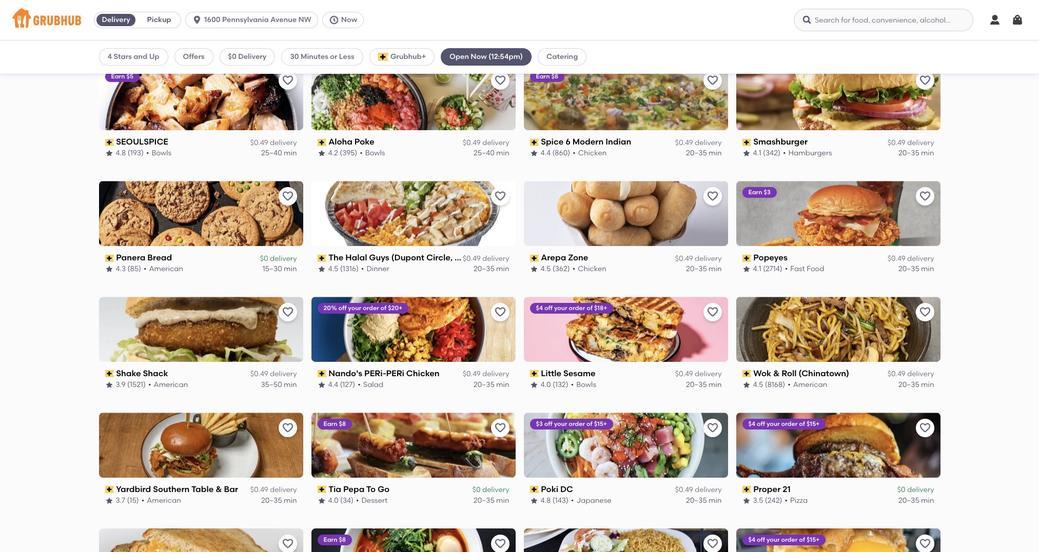 Task type: vqa. For each thing, say whether or not it's contained in the screenshot.
THE PICKS
no



Task type: describe. For each thing, give the bounding box(es) containing it.
4.4 (860)
[[541, 149, 570, 158]]

(15)
[[127, 497, 139, 505]]

proper 21 k logo image
[[736, 529, 940, 553]]

$0.49 delivery for wok & roll (chinatown)
[[888, 370, 934, 379]]

star icon image left "4.5 (85)"
[[530, 33, 538, 42]]

• american up grubhub plus flag logo at the left of the page
[[359, 33, 398, 42]]

(362)
[[553, 265, 570, 273]]

spice
[[541, 137, 564, 147]]

japanese
[[576, 497, 612, 505]]

3.9 (1521)
[[116, 381, 146, 389]]

$18+
[[594, 305, 607, 312]]

• mexican
[[144, 33, 178, 42]]

4.5 for arepa zone
[[541, 265, 551, 273]]

1 vertical spatial &
[[216, 485, 222, 495]]

of for dc
[[587, 421, 593, 428]]

earn for seoulspice
[[111, 73, 125, 80]]

$0.49 for smashburger
[[888, 138, 906, 147]]

20–35 min for spice 6 modern indian
[[686, 149, 722, 158]]

min for chipotle
[[284, 33, 297, 42]]

1 vertical spatial now
[[471, 52, 487, 61]]

4.1 (2714)
[[753, 265, 782, 273]]

20–35 min for chipotle
[[261, 33, 297, 42]]

6
[[566, 137, 571, 147]]

the halal guys (dupont circle, dc) logo image
[[311, 181, 515, 246]]

$0.49 for nando's peri-peri chicken
[[463, 370, 481, 379]]

open now (12:54pm)
[[450, 52, 523, 61]]

$0 delivery for proper 21
[[897, 486, 934, 495]]

smashburger
[[753, 137, 808, 147]]

• right (106)
[[359, 33, 362, 42]]

star icon image for little sesame
[[530, 381, 538, 389]]

star icon image for tia pepa to go
[[317, 497, 326, 505]]

southern
[[153, 485, 190, 495]]

guys
[[369, 253, 389, 263]]

proper 21
[[753, 485, 791, 495]]

$4 off your order of $18+
[[536, 305, 607, 312]]

21
[[783, 485, 791, 495]]

Search for food, convenience, alcohol... search field
[[794, 9, 973, 31]]

star icon image for shake shack
[[105, 381, 113, 389]]

4.0 (34)
[[328, 497, 354, 505]]

delivery inside button
[[102, 15, 130, 24]]

stars
[[114, 52, 132, 61]]

min for poki dc
[[709, 497, 722, 505]]

peri-
[[364, 369, 386, 379]]

main navigation navigation
[[0, 0, 1039, 41]]

go
[[378, 485, 390, 495]]

• dessert
[[356, 497, 388, 505]]

• japanese
[[571, 497, 612, 505]]

4.8 (193)
[[116, 149, 144, 158]]

4 stars and up
[[108, 52, 159, 61]]

chicken for 6
[[578, 149, 607, 158]]

30
[[290, 52, 299, 61]]

subscription pass image for popeyes
[[742, 255, 751, 262]]

1 vertical spatial delivery
[[238, 52, 267, 61]]

smashburger logo image
[[736, 65, 940, 131]]

panera bread
[[116, 253, 172, 263]]

subscription pass image for smashburger
[[742, 139, 751, 146]]

20% off your order of $20+
[[324, 305, 402, 312]]

(34)
[[340, 497, 354, 505]]

min for the halal guys (dupont circle, dc)
[[496, 265, 509, 273]]

20–35 for proper 21
[[899, 497, 919, 505]]

your down (242)
[[767, 537, 780, 544]]

1600 pennsylvania avenue nw
[[204, 15, 311, 24]]

25–40 min for seoulspice
[[261, 149, 297, 158]]

subscription pass image for carvings
[[317, 23, 326, 30]]

$0.49 delivery for popeyes
[[888, 254, 934, 263]]

3.7
[[116, 497, 125, 505]]

delivery for pepa
[[482, 486, 509, 495]]

$0.49 delivery for the halal guys (dupont circle, dc)
[[463, 254, 509, 263]]

panera bread logo image
[[99, 181, 303, 246]]

order for sesame
[[569, 305, 585, 312]]

earn for tia pepa to go
[[324, 421, 337, 428]]

bowls for aloha poke
[[365, 149, 385, 158]]

$0 delivery for panera bread
[[260, 254, 297, 263]]

zone
[[568, 253, 588, 263]]

yardbird southern table & bar logo image
[[99, 413, 303, 478]]

american for shake shack
[[154, 381, 188, 389]]

$0 for panera bread
[[260, 254, 268, 263]]

(chinatown)
[[799, 369, 849, 379]]

0 vertical spatial &
[[773, 369, 780, 379]]

• for shake shack
[[148, 381, 151, 389]]

$0.49 for the halal guys (dupont circle, dc)
[[463, 254, 481, 263]]

umaya dc logo image
[[311, 529, 515, 553]]

3.6 (98)
[[116, 33, 141, 42]]

$0.49 for little sesame
[[675, 370, 693, 379]]

20–35 min for arepa zone
[[686, 265, 722, 273]]

the
[[329, 253, 344, 263]]

• american for panera bread
[[144, 265, 183, 273]]

dc
[[560, 485, 573, 495]]

3.5
[[753, 497, 763, 505]]

• pizza for 4.8 (276)
[[784, 33, 807, 42]]

4.3 for carvings
[[328, 33, 338, 42]]

shake shack logo image
[[99, 297, 303, 362]]

order for dc
[[569, 421, 585, 428]]

(85) for 4.3 (85)
[[128, 265, 141, 273]]

earn $8 for tia
[[324, 421, 346, 428]]

• for arepa zone
[[573, 265, 575, 273]]

nando's peri-peri chicken
[[329, 369, 440, 379]]

indian
[[606, 137, 631, 147]]

min for shake shack
[[284, 381, 297, 389]]

20–35 min for little sesame
[[686, 381, 722, 389]]

1600 pennsylvania avenue nw button
[[185, 12, 322, 28]]

your for nando's
[[348, 305, 361, 312]]

• mediterranean
[[569, 33, 626, 42]]

4.3 (106)
[[328, 33, 356, 42]]

svg image
[[192, 15, 202, 25]]

tia pepa to go
[[329, 485, 390, 495]]

• for aloha poke
[[360, 149, 363, 158]]

grill kabob logo image
[[524, 529, 728, 553]]

aloha poke
[[329, 137, 374, 147]]

• for popeyes
[[785, 265, 788, 273]]

$0.49 delivery for smashburger
[[888, 138, 934, 147]]

delivery for 21
[[907, 486, 934, 495]]

star icon image for panera bread
[[105, 265, 113, 274]]

min for popeyes
[[921, 265, 934, 273]]

deli
[[819, 21, 835, 31]]

(132)
[[553, 381, 568, 389]]

30 minutes or less
[[290, 52, 354, 61]]

20–35 min for poki dc
[[686, 497, 722, 505]]

subscription pass image for tia pepa to go
[[317, 487, 326, 494]]

subscription pass image for the halal guys (dupont circle, dc)
[[317, 255, 326, 262]]

$0 delivery
[[228, 52, 267, 61]]

up
[[149, 52, 159, 61]]

• for panera bread
[[144, 265, 146, 273]]

american for panera bread
[[149, 265, 183, 273]]

roll
[[782, 369, 797, 379]]

(127)
[[340, 381, 355, 389]]

dc)
[[455, 253, 471, 263]]

(242)
[[765, 497, 782, 505]]

(98)
[[128, 33, 141, 42]]

min for arepa zone
[[709, 265, 722, 273]]

4.4 for nando's peri-peri chicken
[[328, 381, 338, 389]]

$0.49 for aloha poke
[[463, 138, 481, 147]]

• for little sesame
[[571, 381, 574, 389]]

$8 for tia
[[339, 421, 346, 428]]

tia pepa to go logo image
[[311, 413, 515, 478]]

halal
[[346, 253, 367, 263]]

little sesame
[[541, 369, 596, 379]]

20–35 for yardbird southern table & bar
[[261, 497, 282, 505]]

(860)
[[552, 149, 570, 158]]

$0 delivery for tia pepa to go
[[473, 486, 509, 495]]

4.8 (143)
[[541, 497, 569, 505]]

carvings
[[329, 21, 365, 31]]

$5
[[126, 73, 133, 80]]

dessert
[[362, 497, 388, 505]]

seoulspice
[[116, 137, 168, 147]]

2 vertical spatial earn $8
[[324, 537, 346, 544]]

pickup button
[[138, 12, 181, 28]]

sesame
[[563, 369, 596, 379]]

$0.49 delivery for nando's peri-peri chicken
[[463, 370, 509, 379]]

• for proper 21
[[785, 497, 788, 505]]

arepa zone
[[541, 253, 588, 263]]

aloha poke logo image
[[311, 65, 515, 131]]

subscription pass image for little sesame
[[530, 371, 539, 378]]

little sesame logo image
[[524, 297, 728, 362]]

off for nando's
[[338, 305, 347, 312]]

delivery button
[[94, 12, 138, 28]]

2 vertical spatial $8
[[339, 537, 346, 544]]

subscription pass image for poki dc
[[530, 487, 539, 494]]

dinner
[[367, 265, 389, 273]]

$0.49 delivery for shake shack
[[250, 370, 297, 379]]

aloha
[[329, 137, 353, 147]]

nw
[[298, 15, 311, 24]]

$4 for little sesame
[[536, 305, 543, 312]]

(276)
[[765, 33, 782, 42]]

2 vertical spatial chicken
[[406, 369, 440, 379]]

your for little
[[554, 305, 567, 312]]

25–40 for seoulspice
[[261, 149, 282, 158]]

$0.49 for yardbird southern table & bar
[[250, 486, 268, 495]]

0 vertical spatial 4.8
[[753, 33, 763, 42]]

(193)
[[128, 149, 144, 158]]

4.5 up the catering
[[541, 33, 551, 42]]

earn $8 for spice
[[536, 73, 558, 80]]

20–35 min for nando's peri-peri chicken
[[474, 381, 509, 389]]

$0.49 for arepa zone
[[675, 254, 693, 263]]

4.5 (8168)
[[753, 381, 785, 389]]

subscription pass image for aloha poke
[[317, 139, 326, 146]]

carvings link
[[317, 21, 509, 32]]

• for smashburger
[[783, 149, 786, 158]]

bowls for little sesame
[[576, 381, 596, 389]]

min for seoulspice
[[284, 149, 297, 158]]

poki
[[541, 485, 558, 495]]



Task type: locate. For each thing, give the bounding box(es) containing it.
1 horizontal spatial delivery
[[238, 52, 267, 61]]

earn left "$5"
[[111, 73, 125, 80]]

peri
[[386, 369, 404, 379]]

star icon image left 3.9
[[105, 381, 113, 389]]

20–35
[[261, 33, 282, 42], [474, 33, 495, 42], [686, 33, 707, 42], [899, 33, 919, 42], [686, 149, 707, 158], [899, 149, 919, 158], [474, 265, 495, 273], [686, 265, 707, 273], [899, 265, 919, 273], [474, 381, 495, 389], [686, 381, 707, 389], [899, 381, 919, 389], [261, 497, 282, 505], [474, 497, 495, 505], [686, 497, 707, 505], [899, 497, 919, 505]]

pizza for 4.8 (276)
[[789, 33, 807, 42]]

4.0 for little sesame
[[541, 381, 551, 389]]

• pizza for 3.5 (242)
[[785, 497, 808, 505]]

4.5 for wok & roll (chinatown)
[[753, 381, 763, 389]]

your for proper
[[767, 421, 780, 428]]

$4 down 3.5
[[748, 537, 756, 544]]

4.5 (1316)
[[328, 265, 359, 273]]

subscription pass image
[[105, 139, 114, 146], [317, 139, 326, 146], [105, 255, 114, 262], [530, 255, 539, 262], [105, 371, 114, 378], [530, 371, 539, 378], [317, 487, 326, 494], [530, 487, 539, 494]]

save this restaurant image
[[494, 75, 506, 87], [919, 75, 931, 87], [494, 191, 506, 203], [494, 306, 506, 319], [706, 306, 719, 319], [281, 422, 294, 435], [494, 422, 506, 435], [494, 538, 506, 551]]

star icon image left 4.8 (143)
[[530, 497, 538, 505]]

1 horizontal spatial 4.8
[[541, 497, 551, 505]]

bowls for seoulspice
[[152, 149, 171, 158]]

min for panera bread
[[284, 265, 297, 273]]

• down smashburger at the right of page
[[783, 149, 786, 158]]

min for nando's peri-peri chicken
[[496, 381, 509, 389]]

20–35 for wok & roll (chinatown)
[[899, 381, 919, 389]]

bowls down seoulspice
[[152, 149, 171, 158]]

• chicken down modern in the right of the page
[[573, 149, 607, 158]]

proper
[[753, 485, 781, 495]]

0 horizontal spatial 4.4
[[328, 381, 338, 389]]

1 vertical spatial $8
[[339, 421, 346, 428]]

$4 off your order of $15+ down (242)
[[748, 537, 820, 544]]

and
[[134, 52, 147, 61]]

earn $5
[[111, 73, 133, 80]]

subscription pass image for proper 21
[[742, 487, 751, 494]]

delivery for halal
[[482, 254, 509, 263]]

20–35 min for yardbird southern table & bar
[[261, 497, 297, 505]]

• american down the shack
[[148, 381, 188, 389]]

(1521)
[[127, 381, 146, 389]]

$0.49 delivery for arepa zone
[[675, 254, 722, 263]]

$4 for proper 21
[[748, 421, 756, 428]]

of for 21
[[799, 421, 805, 428]]

pizza
[[789, 33, 807, 42], [790, 497, 808, 505]]

1 vertical spatial • chicken
[[573, 265, 606, 273]]

• right '(860)'
[[573, 149, 576, 158]]

$20+
[[388, 305, 402, 312]]

star icon image for aloha poke
[[317, 149, 326, 158]]

subscription pass image left little
[[530, 371, 539, 378]]

min for spice 6 modern indian
[[709, 149, 722, 158]]

gcdc grilled cheese bar logo image
[[99, 529, 303, 553]]

• bowls
[[146, 149, 171, 158], [360, 149, 385, 158], [571, 381, 596, 389]]

1 vertical spatial 4.3
[[116, 265, 126, 273]]

4.1 (342)
[[753, 149, 781, 158]]

$0.49 for poki dc
[[675, 486, 693, 495]]

chicken down the zone
[[578, 265, 606, 273]]

american
[[364, 33, 398, 42], [149, 265, 183, 273], [154, 381, 188, 389], [793, 381, 827, 389], [147, 497, 181, 505]]

subscription pass image for spice 6 modern indian
[[530, 139, 539, 146]]

star icon image
[[105, 33, 113, 42], [317, 33, 326, 42], [530, 33, 538, 42], [742, 33, 751, 42], [105, 149, 113, 158], [317, 149, 326, 158], [530, 149, 538, 158], [742, 149, 751, 158], [105, 265, 113, 274], [317, 265, 326, 274], [530, 265, 538, 274], [742, 265, 751, 274], [105, 381, 113, 389], [317, 381, 326, 389], [530, 381, 538, 389], [742, 381, 751, 389], [105, 497, 113, 505], [317, 497, 326, 505], [530, 497, 538, 505], [742, 497, 751, 505]]

4.1
[[753, 149, 761, 158], [753, 265, 761, 273]]

0 vertical spatial now
[[341, 15, 357, 24]]

(143)
[[553, 497, 569, 505]]

• down the zone
[[573, 265, 575, 273]]

subscription pass image left "proper"
[[742, 487, 751, 494]]

• pizza
[[784, 33, 807, 42], [785, 497, 808, 505]]

• right (193) at the left of the page
[[146, 149, 149, 158]]

order left $20+
[[363, 305, 379, 312]]

• chicken for zone
[[573, 265, 606, 273]]

0 vertical spatial 4.1
[[753, 149, 761, 158]]

bread
[[147, 253, 172, 263]]

shake shack
[[116, 369, 168, 379]]

20–35 for the halal guys (dupont circle, dc)
[[474, 265, 495, 273]]

american up grubhub plus flag logo at the left of the page
[[364, 33, 398, 42]]

of for peri-
[[381, 305, 387, 312]]

grubhub plus flag logo image
[[378, 53, 388, 61]]

star icon image for yardbird southern table & bar
[[105, 497, 113, 505]]

modern
[[573, 137, 604, 147]]

poki dc
[[541, 485, 573, 495]]

min for smashburger
[[921, 149, 934, 158]]

star icon image left '3.7'
[[105, 497, 113, 505]]

0 horizontal spatial 25–40 min
[[261, 149, 297, 158]]

25–40 for aloha poke
[[474, 149, 495, 158]]

2 vertical spatial 4.8
[[541, 497, 551, 505]]

• hamburgers
[[783, 149, 832, 158]]

4.4 down spice
[[541, 149, 551, 158]]

• right (127)
[[358, 381, 361, 389]]

now right the open
[[471, 52, 487, 61]]

0 horizontal spatial 4.0
[[328, 497, 339, 505]]

• down halal
[[361, 265, 364, 273]]

delivery
[[102, 15, 130, 24], [238, 52, 267, 61]]

1 vertical spatial $4 off your order of $15+
[[748, 537, 820, 544]]

• bowls down seoulspice
[[146, 149, 171, 158]]

(395)
[[340, 149, 357, 158]]

(dupont
[[391, 253, 424, 263]]

earn for popeyes
[[748, 189, 762, 196]]

0 horizontal spatial bowls
[[152, 149, 171, 158]]

subscription pass image right nw
[[317, 23, 326, 30]]

0 horizontal spatial 25–40
[[261, 149, 282, 158]]

order down (242)
[[781, 537, 798, 544]]

0 vertical spatial $8
[[551, 73, 558, 80]]

4.1 left (342)
[[753, 149, 761, 158]]

bar
[[224, 485, 238, 495]]

save this restaurant button
[[278, 72, 297, 90], [491, 72, 509, 90], [703, 72, 722, 90], [916, 72, 934, 90], [278, 187, 297, 206], [491, 187, 509, 206], [703, 187, 722, 206], [916, 187, 934, 206], [278, 303, 297, 322], [491, 303, 509, 322], [703, 303, 722, 322], [916, 303, 934, 322], [278, 419, 297, 438], [491, 419, 509, 438], [703, 419, 722, 438], [916, 419, 934, 438], [278, 535, 297, 553], [491, 535, 509, 553], [703, 535, 722, 553], [916, 535, 934, 553]]

1 $4 off your order of $15+ from the top
[[748, 421, 820, 428]]

0 horizontal spatial $3
[[536, 421, 543, 428]]

20%
[[324, 305, 337, 312]]

• for nando's peri-peri chicken
[[358, 381, 361, 389]]

1 25–40 from the left
[[261, 149, 282, 158]]

subscription pass image left seoulspice
[[105, 139, 114, 146]]

bowls down sesame
[[576, 381, 596, 389]]

• down roll
[[788, 381, 791, 389]]

20–35 min for wok & roll (chinatown)
[[899, 381, 934, 389]]

min for aloha poke
[[496, 149, 509, 158]]

order for peri-
[[363, 305, 379, 312]]

35–50
[[261, 381, 282, 389]]

delivery for zone
[[695, 254, 722, 263]]

off down 4.5 (8168)
[[757, 421, 765, 428]]

american down southern
[[147, 497, 181, 505]]

delivery down 1600 pennsylvania avenue nw button in the top left of the page
[[238, 52, 267, 61]]

• bowls down poke
[[360, 149, 385, 158]]

• american for yardbird southern table & bar
[[141, 497, 181, 505]]

$0.49 for seoulspice
[[250, 138, 268, 147]]

star icon image left "4.8 (276)"
[[742, 33, 751, 42]]

0 vertical spatial delivery
[[102, 15, 130, 24]]

(342)
[[763, 149, 781, 158]]

wok & roll (chinatown)
[[753, 369, 849, 379]]

star icon image left 4.4 (860)
[[530, 149, 538, 158]]

1 horizontal spatial 4.4
[[541, 149, 551, 158]]

& left bar
[[216, 485, 222, 495]]

• bowls for seoulspice
[[146, 149, 171, 158]]

shake
[[116, 369, 141, 379]]

chicken
[[578, 149, 607, 158], [578, 265, 606, 273], [406, 369, 440, 379]]

subscription pass image left "the"
[[317, 255, 326, 262]]

to
[[366, 485, 376, 495]]

wok & roll (chinatown) logo image
[[736, 297, 940, 362]]

order down (8168)
[[781, 421, 798, 428]]

subscription pass image left panera
[[105, 255, 114, 262]]

0 vertical spatial • chicken
[[573, 149, 607, 158]]

1 horizontal spatial 25–40
[[474, 149, 495, 158]]

offers
[[183, 52, 205, 61]]

4.8 down poki
[[541, 497, 551, 505]]

star icon image left 4.0 (132)
[[530, 381, 538, 389]]

star icon image left 4.8 (193)
[[105, 149, 113, 158]]

0 vertical spatial earn $8
[[536, 73, 558, 80]]

now button
[[322, 12, 368, 28]]

1 25–40 min from the left
[[261, 149, 297, 158]]

(106)
[[340, 33, 356, 42]]

0 vertical spatial 4.0
[[541, 381, 551, 389]]

4.8 left (193) at the left of the page
[[116, 149, 126, 158]]

tia
[[329, 485, 341, 495]]

3.5 (242)
[[753, 497, 782, 505]]

0 vertical spatial chicken
[[578, 149, 607, 158]]

(85) for 4.5 (85)
[[553, 33, 566, 42]]

open
[[450, 52, 469, 61]]

off for proper
[[757, 421, 765, 428]]

2 4.1 from the top
[[753, 265, 761, 273]]

0 vertical spatial 4.3
[[328, 33, 338, 42]]

1 4.1 from the top
[[753, 149, 761, 158]]

$4 down 4.5 (8168)
[[748, 421, 756, 428]]

delivery for sesame
[[695, 370, 722, 379]]

or
[[330, 52, 337, 61]]

subscription pass image for yardbird southern table & bar
[[105, 487, 114, 494]]

now up (106)
[[341, 15, 357, 24]]

delivery for poke
[[482, 138, 509, 147]]

arepa
[[541, 253, 566, 263]]

avenue
[[271, 15, 297, 24]]

$4 off your order of $15+ for proper 21 logo
[[748, 421, 820, 428]]

35–50 min
[[261, 381, 297, 389]]

• american down southern
[[141, 497, 181, 505]]

4.4 left (127)
[[328, 381, 338, 389]]

delivery for &
[[907, 370, 934, 379]]

4.8 down italian
[[753, 33, 763, 42]]

4.5 down wok
[[753, 381, 763, 389]]

0 horizontal spatial now
[[341, 15, 357, 24]]

• down the shack
[[148, 381, 151, 389]]

american down wok & roll (chinatown)
[[793, 381, 827, 389]]

1 horizontal spatial 4.3
[[328, 33, 338, 42]]

pennsylvania
[[222, 15, 269, 24]]

2 horizontal spatial • bowls
[[571, 381, 596, 389]]

1 horizontal spatial (85)
[[553, 33, 566, 42]]

0 horizontal spatial &
[[216, 485, 222, 495]]

4.8 for seoulspice
[[116, 149, 126, 158]]

1 horizontal spatial &
[[773, 369, 780, 379]]

$3
[[764, 189, 771, 196], [536, 421, 543, 428]]

subscription pass image
[[105, 23, 114, 30], [317, 23, 326, 30], [530, 139, 539, 146], [742, 139, 751, 146], [317, 255, 326, 262], [742, 255, 751, 262], [317, 371, 326, 378], [742, 371, 751, 378], [105, 487, 114, 494], [742, 487, 751, 494]]

2 horizontal spatial 4.8
[[753, 33, 763, 42]]

spice 6 modern indian logo image
[[524, 65, 728, 131]]

0 vertical spatial pizza
[[789, 33, 807, 42]]

food
[[807, 265, 824, 273]]

star icon image left 4.1 (342)
[[742, 149, 751, 158]]

american for wok & roll (chinatown)
[[793, 381, 827, 389]]

$0.49 for wok & roll (chinatown)
[[888, 370, 906, 379]]

0 horizontal spatial 4.8
[[116, 149, 126, 158]]

4.5 down "the"
[[328, 265, 338, 273]]

4.1 for popeyes
[[753, 265, 761, 273]]

• right "(15)"
[[141, 497, 144, 505]]

• right (143) in the right of the page
[[571, 497, 574, 505]]

• american down wok & roll (chinatown)
[[788, 381, 827, 389]]

1 horizontal spatial bowls
[[365, 149, 385, 158]]

star icon image left 4.3 (85)
[[105, 265, 113, 274]]

min for tia pepa to go
[[496, 497, 509, 505]]

svg image inside now button
[[329, 15, 339, 25]]

subscription pass image left smashburger at the right of page
[[742, 139, 751, 146]]

• right "4.5 (85)"
[[569, 33, 572, 42]]

• dinner
[[361, 265, 389, 273]]

subscription pass image for shake shack
[[105, 371, 114, 378]]

save this restaurant image
[[281, 75, 294, 87], [706, 75, 719, 87], [281, 191, 294, 203], [706, 191, 719, 203], [919, 191, 931, 203], [281, 306, 294, 319], [919, 306, 931, 319], [706, 422, 719, 435], [919, 422, 931, 435], [281, 538, 294, 551], [706, 538, 719, 551], [919, 538, 931, 551]]

& up (8168)
[[773, 369, 780, 379]]

(1316)
[[340, 265, 359, 273]]

2 25–40 min from the left
[[474, 149, 509, 158]]

2 horizontal spatial bowls
[[576, 381, 596, 389]]

$4 off your order of $15+ down (8168)
[[748, 421, 820, 428]]

4.0 down tia
[[328, 497, 339, 505]]

2 25–40 from the left
[[474, 149, 495, 158]]

20–35 min for tia pepa to go
[[474, 497, 509, 505]]

$8 down 4.0 (34)
[[339, 537, 346, 544]]

• down poke
[[360, 149, 363, 158]]

earn down 4.0 (34)
[[324, 537, 337, 544]]

2 $4 off your order of $15+ from the top
[[748, 537, 820, 544]]

subscription pass image left "arepa"
[[530, 255, 539, 262]]

earn $8 down 4.4 (127)
[[324, 421, 346, 428]]

min for proper 21
[[921, 497, 934, 505]]

$8 down 4.4 (127)
[[339, 421, 346, 428]]

0 vertical spatial $4 off your order of $15+
[[748, 421, 820, 428]]

1 vertical spatial $4
[[748, 421, 756, 428]]

min for little sesame
[[709, 381, 722, 389]]

1 vertical spatial chicken
[[578, 265, 606, 273]]

order down sesame
[[569, 421, 585, 428]]

star icon image left 3.6
[[105, 33, 113, 42]]

delivery
[[270, 22, 297, 31], [907, 22, 934, 31], [270, 138, 297, 147], [482, 138, 509, 147], [695, 138, 722, 147], [907, 138, 934, 147], [270, 254, 297, 263], [482, 254, 509, 263], [695, 254, 722, 263], [907, 254, 934, 263], [270, 370, 297, 379], [482, 370, 509, 379], [695, 370, 722, 379], [907, 370, 934, 379], [270, 486, 297, 495], [482, 486, 509, 495], [695, 486, 722, 495], [907, 486, 934, 495]]

star icon image left 4.1 (2714)
[[742, 265, 751, 274]]

bowls down poke
[[365, 149, 385, 158]]

earn $8 down the catering
[[536, 73, 558, 80]]

$3 down 4.0 (132)
[[536, 421, 543, 428]]

2 vertical spatial $4
[[748, 537, 756, 544]]

svg image
[[989, 14, 1001, 26], [1011, 14, 1024, 26], [329, 15, 339, 25], [802, 15, 812, 25]]

delivery for 6
[[695, 138, 722, 147]]

arepa zone logo image
[[524, 181, 728, 246]]

0 horizontal spatial • bowls
[[146, 149, 171, 158]]

15–30
[[263, 265, 282, 273]]

1 vertical spatial pizza
[[790, 497, 808, 505]]

star icon image left 4.5 (362)
[[530, 265, 538, 274]]

0 vertical spatial 4.4
[[541, 149, 551, 158]]

• down little sesame
[[571, 381, 574, 389]]

nando's
[[329, 369, 362, 379]]

4.0 (132)
[[541, 381, 568, 389]]

1 vertical spatial 4.0
[[328, 497, 339, 505]]

subscription pass image left wok
[[742, 371, 751, 378]]

subscription pass image left aloha
[[317, 139, 326, 146]]

pepa
[[343, 485, 365, 495]]

0 vertical spatial $4
[[536, 305, 543, 312]]

delivery for dc
[[695, 486, 722, 495]]

$0.49 delivery for yardbird southern table & bar
[[250, 486, 297, 495]]

proper 21 logo image
[[736, 413, 940, 478]]

nando's peri-peri chicken logo image
[[311, 297, 515, 362]]

$0.49 for popeyes
[[888, 254, 906, 263]]

1 vertical spatial 4.4
[[328, 381, 338, 389]]

1 vertical spatial $3
[[536, 421, 543, 428]]

1 vertical spatial 4.1
[[753, 265, 761, 273]]

(85)
[[553, 33, 566, 42], [128, 265, 141, 273]]

star icon image up "30 minutes or less"
[[317, 33, 326, 42]]

salad
[[363, 381, 383, 389]]

20–35 for arepa zone
[[686, 265, 707, 273]]

1 vertical spatial 4.8
[[116, 149, 126, 158]]

1 vertical spatial earn $8
[[324, 421, 346, 428]]

little
[[541, 369, 561, 379]]

20–35 for spice 6 modern indian
[[686, 149, 707, 158]]

yardbird southern table & bar
[[116, 485, 238, 495]]

delivery for southern
[[270, 486, 297, 495]]

grubhub+
[[390, 52, 426, 61]]

yardbird
[[116, 485, 151, 495]]

bowls
[[152, 149, 171, 158], [365, 149, 385, 158], [576, 381, 596, 389]]

4.5 (362)
[[541, 265, 570, 273]]

$0.49 delivery for aloha poke
[[463, 138, 509, 147]]

$0.49 for spice 6 modern indian
[[675, 138, 693, 147]]

1 horizontal spatial 25–40 min
[[474, 149, 509, 158]]

• american down bread
[[144, 265, 183, 273]]

pizza down the 21
[[790, 497, 808, 505]]

1 horizontal spatial now
[[471, 52, 487, 61]]

earn for spice 6 modern indian
[[536, 73, 550, 80]]

• american for shake shack
[[148, 381, 188, 389]]

now inside now button
[[341, 15, 357, 24]]

earn down 4.4 (127)
[[324, 421, 337, 428]]

shack
[[143, 369, 168, 379]]

4.5
[[541, 33, 551, 42], [328, 265, 338, 273], [541, 265, 551, 273], [753, 381, 763, 389]]

pickup
[[147, 15, 171, 24]]

0 vertical spatial (85)
[[553, 33, 566, 42]]

your for poki
[[554, 421, 567, 428]]

order left $18+
[[569, 305, 585, 312]]

subscription pass image for panera bread
[[105, 255, 114, 262]]

subscription pass image inside carvings link
[[317, 23, 326, 30]]

1 horizontal spatial • bowls
[[360, 149, 385, 158]]

subscription pass image for wok & roll (chinatown)
[[742, 371, 751, 378]]

min
[[284, 33, 297, 42], [496, 33, 509, 42], [709, 33, 722, 42], [921, 33, 934, 42], [284, 149, 297, 158], [496, 149, 509, 158], [709, 149, 722, 158], [921, 149, 934, 158], [284, 265, 297, 273], [496, 265, 509, 273], [709, 265, 722, 273], [921, 265, 934, 273], [284, 381, 297, 389], [496, 381, 509, 389], [709, 381, 722, 389], [921, 381, 934, 389], [284, 497, 297, 505], [496, 497, 509, 505], [709, 497, 722, 505], [921, 497, 934, 505]]

star icon image for proper 21
[[742, 497, 751, 505]]

star icon image left 4.5 (8168)
[[742, 381, 751, 389]]

chipotle
[[116, 21, 151, 31]]

delivery up 3.6
[[102, 15, 130, 24]]

4.0 for tia pepa to go
[[328, 497, 339, 505]]

off down 3.5
[[757, 537, 765, 544]]

• chicken for 6
[[573, 149, 607, 158]]

• for poki dc
[[571, 497, 574, 505]]

• right (276)
[[784, 33, 787, 42]]

4.0 down little
[[541, 381, 551, 389]]

star icon image for wok & roll (chinatown)
[[742, 381, 751, 389]]

subscription pass image for seoulspice
[[105, 139, 114, 146]]

1 vertical spatial • pizza
[[785, 497, 808, 505]]

fast
[[790, 265, 805, 273]]

$0.49 delivery for little sesame
[[675, 370, 722, 379]]

0 horizontal spatial (85)
[[128, 265, 141, 273]]

subscription pass image left shake
[[105, 371, 114, 378]]

seoulspice logo image
[[99, 65, 303, 131]]

popeyes logo image
[[736, 181, 940, 246]]

0 horizontal spatial 4.3
[[116, 265, 126, 273]]

1 horizontal spatial $3
[[764, 189, 771, 196]]

circle,
[[426, 253, 453, 263]]

20–35 for nando's peri-peri chicken
[[474, 381, 495, 389]]

popeyes
[[753, 253, 788, 263]]

1 vertical spatial (85)
[[128, 265, 141, 273]]

4.3 down panera
[[116, 265, 126, 273]]

star icon image left 4.2 in the top left of the page
[[317, 149, 326, 158]]

subscription pass image left tia
[[317, 487, 326, 494]]

star icon image left 3.5
[[742, 497, 751, 505]]

0 vertical spatial • pizza
[[784, 33, 807, 42]]

(85) up the catering
[[553, 33, 566, 42]]

1 horizontal spatial 4.0
[[541, 381, 551, 389]]

0 vertical spatial $3
[[764, 189, 771, 196]]

• left fast
[[785, 265, 788, 273]]

poki dc logo image
[[524, 413, 728, 478]]

hamburgers
[[788, 149, 832, 158]]

star icon image for spice 6 modern indian
[[530, 149, 538, 158]]

subscription pass image left poki
[[530, 487, 539, 494]]

delivery for peri-
[[482, 370, 509, 379]]

table
[[191, 485, 214, 495]]

earn down the catering
[[536, 73, 550, 80]]

• for chipotle
[[144, 33, 146, 42]]

4.3
[[328, 33, 338, 42], [116, 265, 126, 273]]

off right 20%
[[338, 305, 347, 312]]

0 horizontal spatial delivery
[[102, 15, 130, 24]]



